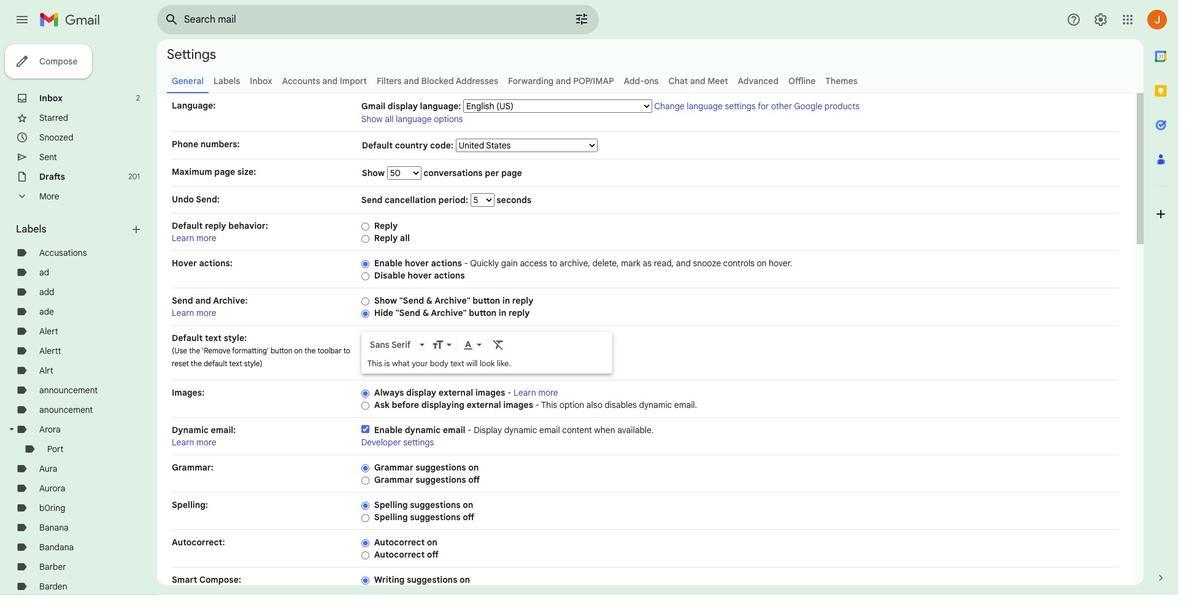 Task type: locate. For each thing, give the bounding box(es) containing it.
settings up the grammar suggestions on
[[403, 437, 434, 448]]

labels for labels "link"
[[214, 76, 240, 87]]

all down cancellation
[[400, 233, 410, 244]]

this
[[368, 359, 382, 369], [541, 400, 558, 411]]

tab list
[[1144, 39, 1179, 551]]

0 vertical spatial reply
[[205, 220, 226, 231]]

show all language options
[[361, 114, 463, 125]]

dynamic up developer settings link on the left bottom
[[405, 425, 441, 436]]

button up hide "send & archive" button in reply
[[473, 295, 500, 306]]

reply for reply
[[374, 220, 398, 231]]

display up show all language options "link"
[[388, 101, 418, 112]]

change language settings for other google products
[[655, 101, 860, 112]]

Grammar suggestions off radio
[[361, 476, 369, 485]]

2 vertical spatial off
[[427, 549, 439, 560]]

sans serif option
[[368, 339, 417, 351]]

learn more link down dynamic
[[172, 437, 217, 448]]

this left "is"
[[368, 359, 382, 369]]

actions up disable hover actions
[[431, 258, 462, 269]]

more up hover actions:
[[197, 233, 217, 244]]

gmail image
[[39, 7, 106, 32]]

1 horizontal spatial all
[[400, 233, 410, 244]]

show for show all language options
[[361, 114, 383, 125]]

1 vertical spatial actions
[[434, 270, 465, 281]]

201
[[128, 172, 140, 181]]

2 vertical spatial show
[[374, 295, 397, 306]]

text left style) in the bottom left of the page
[[229, 359, 242, 368]]

1 vertical spatial inbox
[[39, 93, 63, 104]]

0 vertical spatial images
[[476, 387, 505, 398]]

off up writing suggestions on at the bottom left of page
[[427, 549, 439, 560]]

email
[[443, 425, 466, 436], [540, 425, 560, 436]]

in for show "send & archive" button in reply
[[503, 295, 510, 306]]

starred link
[[39, 112, 68, 123]]

images:
[[172, 387, 205, 398]]

alert link
[[39, 326, 58, 337]]

learn more link for email:
[[172, 437, 217, 448]]

look
[[480, 359, 495, 369]]

email down displaying
[[443, 425, 466, 436]]

and
[[322, 76, 338, 87], [404, 76, 419, 87], [556, 76, 571, 87], [690, 76, 706, 87], [676, 258, 691, 269], [195, 295, 211, 306]]

0 vertical spatial archive"
[[435, 295, 471, 306]]

0 vertical spatial all
[[385, 114, 394, 125]]

1 enable from the top
[[374, 258, 403, 269]]

chat and meet link
[[669, 76, 728, 87]]

0 vertical spatial default
[[362, 140, 393, 151]]

0 vertical spatial grammar
[[374, 462, 413, 473]]

- left "quickly"
[[464, 258, 468, 269]]

0 vertical spatial inbox link
[[250, 76, 272, 87]]

1 vertical spatial reply
[[374, 233, 398, 244]]

0 vertical spatial &
[[426, 295, 433, 306]]

text left will
[[451, 359, 465, 369]]

learn more link up hover actions:
[[172, 233, 217, 244]]

this left option on the bottom left
[[541, 400, 558, 411]]

suggestions up the spelling suggestions off
[[410, 500, 461, 511]]

to right toolbar
[[344, 346, 350, 355]]

2
[[136, 93, 140, 103]]

0 vertical spatial labels
[[214, 76, 240, 87]]

filters
[[377, 76, 402, 87]]

hover right "disable"
[[408, 270, 432, 281]]

off down "spelling suggestions on"
[[463, 512, 475, 523]]

autocorrect off
[[374, 549, 439, 560]]

send up reply radio
[[361, 195, 383, 206]]

announcement
[[39, 385, 98, 396]]

button down show "send & archive" button in reply
[[469, 308, 497, 319]]

1 horizontal spatial this
[[541, 400, 558, 411]]

button inside default text style: (use the 'remove formatting' button on the toolbar to reset the default text style)
[[271, 346, 293, 355]]

0 vertical spatial hover
[[405, 258, 429, 269]]

and right the chat
[[690, 76, 706, 87]]

1 spelling from the top
[[374, 500, 408, 511]]

labels navigation
[[0, 39, 157, 595]]

0 vertical spatial reply
[[374, 220, 398, 231]]

learn more link for and
[[172, 308, 217, 319]]

in down "gain" in the left of the page
[[503, 295, 510, 306]]

enable up "disable"
[[374, 258, 403, 269]]

0 horizontal spatial to
[[344, 346, 350, 355]]

1 horizontal spatial settings
[[725, 101, 756, 112]]

2 vertical spatial default
[[172, 333, 203, 344]]

1 vertical spatial "send
[[396, 308, 421, 319]]

1 vertical spatial default
[[172, 220, 203, 231]]

dynamic down the ask before displaying external images - this option also disables dynamic email.
[[504, 425, 537, 436]]

controls
[[724, 258, 755, 269]]

alrt
[[39, 365, 53, 376]]

learn inside send and archive: learn more
[[172, 308, 194, 319]]

2 autocorrect from the top
[[374, 549, 425, 560]]

ad link
[[39, 267, 49, 278]]

suggestions for spelling suggestions on
[[410, 500, 461, 511]]

writing suggestions on
[[374, 575, 470, 586]]

0 vertical spatial language
[[687, 101, 723, 112]]

2 enable from the top
[[374, 425, 403, 436]]

addresses
[[456, 76, 499, 87]]

archive" up hide "send & archive" button in reply
[[435, 295, 471, 306]]

grammar for grammar suggestions off
[[374, 475, 413, 486]]

external down always display external images - learn more
[[467, 400, 501, 411]]

1 vertical spatial off
[[463, 512, 475, 523]]

spelling for spelling suggestions off
[[374, 512, 408, 523]]

actions up show "send & archive" button in reply
[[434, 270, 465, 281]]

more inside send and archive: learn more
[[197, 308, 217, 319]]

all for show
[[385, 114, 394, 125]]

more down dynamic
[[197, 437, 217, 448]]

offline link
[[789, 76, 816, 87]]

0 vertical spatial autocorrect
[[374, 537, 425, 548]]

labels for labels heading
[[16, 223, 46, 236]]

spelling suggestions on
[[374, 500, 473, 511]]

actions:
[[199, 258, 233, 269]]

1 vertical spatial to
[[344, 346, 350, 355]]

default inside default text style: (use the 'remove formatting' button on the toolbar to reset the default text style)
[[172, 333, 203, 344]]

dynamic left email.
[[639, 400, 672, 411]]

hover up disable hover actions
[[405, 258, 429, 269]]

1 vertical spatial autocorrect
[[374, 549, 425, 560]]

settings image
[[1094, 12, 1109, 27]]

suggestions for spelling suggestions off
[[410, 512, 461, 523]]

1 vertical spatial language
[[396, 114, 432, 125]]

external up displaying
[[439, 387, 473, 398]]

learn more link down archive:
[[172, 308, 217, 319]]

your
[[412, 359, 428, 369]]

1 vertical spatial all
[[400, 233, 410, 244]]

settings inside enable dynamic email - display dynamic email content when available. developer settings
[[403, 437, 434, 448]]

suggestions down the grammar suggestions on
[[416, 475, 466, 486]]

hover actions:
[[172, 258, 233, 269]]

grammar for grammar suggestions on
[[374, 462, 413, 473]]

compose
[[39, 56, 78, 67]]

"send right hide
[[396, 308, 421, 319]]

1 horizontal spatial dynamic
[[504, 425, 537, 436]]

reply right reply all radio
[[374, 233, 398, 244]]

1 autocorrect from the top
[[374, 537, 425, 548]]

1 reply from the top
[[374, 220, 398, 231]]

dynamic
[[639, 400, 672, 411], [405, 425, 441, 436], [504, 425, 537, 436]]

2 grammar from the top
[[374, 475, 413, 486]]

reply down send: on the left
[[205, 220, 226, 231]]

0 vertical spatial show
[[361, 114, 383, 125]]

inbox up starred link
[[39, 93, 63, 104]]

show down default country code:
[[362, 168, 387, 179]]

archive" down show "send & archive" button in reply
[[431, 308, 467, 319]]

main menu image
[[15, 12, 29, 27]]

language:
[[420, 101, 461, 112]]

options
[[434, 114, 463, 125]]

Hide "Send & Archive" button in reply radio
[[361, 309, 369, 318]]

display for always
[[406, 387, 437, 398]]

compose button
[[5, 44, 92, 79]]

1 vertical spatial send
[[172, 295, 193, 306]]

1 vertical spatial display
[[406, 387, 437, 398]]

0 vertical spatial off
[[469, 475, 480, 486]]

1 horizontal spatial labels
[[214, 76, 240, 87]]

inbox inside labels navigation
[[39, 93, 63, 104]]

the
[[189, 346, 200, 355], [305, 346, 316, 355], [191, 359, 202, 368]]

always
[[374, 387, 404, 398]]

external
[[439, 387, 473, 398], [467, 400, 501, 411]]

spelling right spelling suggestions off option
[[374, 512, 408, 523]]

Show "Send & Archive" button in reply radio
[[361, 297, 369, 306]]

0 vertical spatial enable
[[374, 258, 403, 269]]

more
[[39, 191, 59, 202]]

size:
[[237, 166, 256, 177]]

suggestions for grammar suggestions off
[[416, 475, 466, 486]]

0 horizontal spatial all
[[385, 114, 394, 125]]

sans
[[370, 340, 390, 351]]

displaying
[[422, 400, 465, 411]]

barber link
[[39, 562, 66, 573]]

images down look
[[476, 387, 505, 398]]

hide
[[374, 308, 394, 319]]

labels right general link
[[214, 76, 240, 87]]

1 vertical spatial inbox link
[[39, 93, 63, 104]]

1 vertical spatial show
[[362, 168, 387, 179]]

reply up formatting options toolbar
[[509, 308, 530, 319]]

"send down disable hover actions
[[399, 295, 424, 306]]

change
[[655, 101, 685, 112]]

inbox right labels "link"
[[250, 76, 272, 87]]

2 vertical spatial button
[[271, 346, 293, 355]]

learn up hover
[[172, 233, 194, 244]]

grammar down developer settings link on the left bottom
[[374, 462, 413, 473]]

reply down access
[[512, 295, 534, 306]]

email left content
[[540, 425, 560, 436]]

1 vertical spatial archive"
[[431, 308, 467, 319]]

themes link
[[826, 76, 858, 87]]

pop/imap
[[574, 76, 614, 87]]

inbox link up starred link
[[39, 93, 63, 104]]

button for hide "send & archive" button in reply
[[469, 308, 497, 319]]

1 vertical spatial hover
[[408, 270, 432, 281]]

developer
[[361, 437, 401, 448]]

None checkbox
[[361, 425, 369, 433]]

0 horizontal spatial email
[[443, 425, 466, 436]]

off for grammar suggestions off
[[469, 475, 480, 486]]

gmail
[[361, 101, 386, 112]]

all down gmail
[[385, 114, 394, 125]]

suggestions for grammar suggestions on
[[416, 462, 466, 473]]

autocorrect down autocorrect on
[[374, 549, 425, 560]]

grammar:
[[172, 462, 214, 473]]

1 vertical spatial in
[[499, 308, 507, 319]]

will
[[467, 359, 478, 369]]

banana link
[[39, 522, 69, 533]]

0 vertical spatial button
[[473, 295, 500, 306]]

& down show "send & archive" button in reply
[[423, 308, 429, 319]]

inbox link
[[250, 76, 272, 87], [39, 93, 63, 104]]

labels heading
[[16, 223, 130, 236]]

and inside send and archive: learn more
[[195, 295, 211, 306]]

page right per
[[502, 168, 522, 179]]

ask before displaying external images - this option also disables dynamic email.
[[374, 400, 697, 411]]

0 vertical spatial "send
[[399, 295, 424, 306]]

forwarding and pop/imap
[[508, 76, 614, 87]]

text up 'remove
[[205, 333, 222, 344]]

1 horizontal spatial inbox link
[[250, 76, 272, 87]]

0 horizontal spatial settings
[[403, 437, 434, 448]]

and left import
[[322, 76, 338, 87]]

1 horizontal spatial send
[[361, 195, 383, 206]]

0 horizontal spatial inbox
[[39, 93, 63, 104]]

filters and blocked addresses
[[377, 76, 499, 87]]

1 horizontal spatial to
[[550, 258, 558, 269]]

this is what your body text will look like.
[[368, 359, 511, 369]]

1 vertical spatial grammar
[[374, 475, 413, 486]]

to right access
[[550, 258, 558, 269]]

dynamic email: learn more
[[172, 425, 236, 448]]

grammar right grammar suggestions off option
[[374, 475, 413, 486]]

button
[[473, 295, 500, 306], [469, 308, 497, 319], [271, 346, 293, 355]]

suggestions down autocorrect off
[[407, 575, 458, 586]]

per
[[485, 168, 499, 179]]

display for gmail
[[388, 101, 418, 112]]

period:
[[439, 195, 468, 206]]

what
[[392, 359, 410, 369]]

all for reply
[[400, 233, 410, 244]]

enable up developer
[[374, 425, 403, 436]]

0 vertical spatial actions
[[431, 258, 462, 269]]

None search field
[[157, 5, 599, 34]]

2 vertical spatial reply
[[509, 308, 530, 319]]

in up remove formatting ‪(⌘\)‬ image
[[499, 308, 507, 319]]

& up hide "send & archive" button in reply
[[426, 295, 433, 306]]

labels
[[214, 76, 240, 87], [16, 223, 46, 236]]

language down chat and meet on the right of the page
[[687, 101, 723, 112]]

enable for enable dynamic email
[[374, 425, 403, 436]]

suggestions down "spelling suggestions on"
[[410, 512, 461, 523]]

display up the before on the left bottom of page
[[406, 387, 437, 398]]

page left size:
[[214, 166, 235, 177]]

send inside send and archive: learn more
[[172, 295, 193, 306]]

enable inside enable dynamic email - display dynamic email content when available. developer settings
[[374, 425, 403, 436]]

on inside default text style: (use the 'remove formatting' button on the toolbar to reset the default text style)
[[294, 346, 303, 355]]

reply for show "send & archive" button in reply
[[512, 295, 534, 306]]

learn more link
[[172, 233, 217, 244], [172, 308, 217, 319], [514, 387, 558, 398], [172, 437, 217, 448]]

0 horizontal spatial this
[[368, 359, 382, 369]]

learn down dynamic
[[172, 437, 194, 448]]

autocorrect up autocorrect off
[[374, 537, 425, 548]]

1 horizontal spatial text
[[229, 359, 242, 368]]

inbox link right labels "link"
[[250, 76, 272, 87]]

0 vertical spatial settings
[[725, 101, 756, 112]]

gmail display language:
[[361, 101, 461, 112]]

and right read,
[[676, 258, 691, 269]]

hover
[[405, 258, 429, 269], [408, 270, 432, 281]]

show
[[361, 114, 383, 125], [362, 168, 387, 179], [374, 295, 397, 306]]

more inside the dynamic email: learn more
[[197, 437, 217, 448]]

1 vertical spatial &
[[423, 308, 429, 319]]

grammar
[[374, 462, 413, 473], [374, 475, 413, 486]]

text
[[205, 333, 222, 344], [451, 359, 465, 369], [229, 359, 242, 368]]

default left the country at left top
[[362, 140, 393, 151]]

style)
[[244, 359, 263, 368]]

and left pop/imap
[[556, 76, 571, 87]]

more down archive:
[[197, 308, 217, 319]]

general link
[[172, 76, 204, 87]]

1 vertical spatial reply
[[512, 295, 534, 306]]

0 vertical spatial in
[[503, 295, 510, 306]]

grammar suggestions off
[[374, 475, 480, 486]]

grammar suggestions on
[[374, 462, 479, 473]]

dynamic
[[172, 425, 209, 436]]

- left option on the bottom left
[[536, 400, 540, 411]]

forwarding
[[508, 76, 554, 87]]

and left archive:
[[195, 295, 211, 306]]

drafts link
[[39, 171, 65, 182]]

0 vertical spatial send
[[361, 195, 383, 206]]

default up (use
[[172, 333, 203, 344]]

off down the grammar suggestions on
[[469, 475, 480, 486]]

default text style: (use the 'remove formatting' button on the toolbar to reset the default text style)
[[172, 333, 350, 368]]

and for blocked
[[404, 76, 419, 87]]

reply for reply all
[[374, 233, 398, 244]]

default inside default reply behavior: learn more
[[172, 220, 203, 231]]

language down gmail display language:
[[396, 114, 432, 125]]

button right formatting'
[[271, 346, 293, 355]]

reply up 'reply all'
[[374, 220, 398, 231]]

1 vertical spatial this
[[541, 400, 558, 411]]

spelling right spelling suggestions on option
[[374, 500, 408, 511]]

available.
[[618, 425, 654, 436]]

0 horizontal spatial send
[[172, 295, 193, 306]]

and right filters
[[404, 76, 419, 87]]

images up enable dynamic email - display dynamic email content when available. developer settings
[[504, 400, 533, 411]]

seconds
[[495, 195, 532, 206]]

1 vertical spatial button
[[469, 308, 497, 319]]

suggestions up "grammar suggestions off" at bottom left
[[416, 462, 466, 473]]

labels inside labels navigation
[[16, 223, 46, 236]]

show up hide
[[374, 295, 397, 306]]

email:
[[211, 425, 236, 436]]

labels down more
[[16, 223, 46, 236]]

2 spelling from the top
[[374, 512, 408, 523]]

barber
[[39, 562, 66, 573]]

1 vertical spatial enable
[[374, 425, 403, 436]]

1 vertical spatial spelling
[[374, 512, 408, 523]]

send down hover
[[172, 295, 193, 306]]

formatting'
[[232, 346, 269, 355]]

0 horizontal spatial inbox link
[[39, 93, 63, 104]]

accounts
[[282, 76, 320, 87]]

ade
[[39, 306, 54, 317]]

to
[[550, 258, 558, 269], [344, 346, 350, 355]]

enable for enable hover actions
[[374, 258, 403, 269]]

0 vertical spatial display
[[388, 101, 418, 112]]

& for hide
[[423, 308, 429, 319]]

learn up (use
[[172, 308, 194, 319]]

accusations
[[39, 247, 87, 258]]

phone
[[172, 139, 198, 150]]

the right reset
[[191, 359, 202, 368]]

Spelling suggestions on radio
[[361, 501, 369, 511]]

0 horizontal spatial labels
[[16, 223, 46, 236]]

autocorrect
[[374, 537, 425, 548], [374, 549, 425, 560]]

0 vertical spatial spelling
[[374, 500, 408, 511]]

show for show
[[362, 168, 387, 179]]

offline
[[789, 76, 816, 87]]

1 horizontal spatial email
[[540, 425, 560, 436]]

Reply radio
[[361, 222, 369, 231]]

1 horizontal spatial language
[[687, 101, 723, 112]]

1 grammar from the top
[[374, 462, 413, 473]]

default down 'undo'
[[172, 220, 203, 231]]

2 reply from the top
[[374, 233, 398, 244]]

0 vertical spatial inbox
[[250, 76, 272, 87]]

- up the ask before displaying external images - this option also disables dynamic email.
[[508, 387, 512, 398]]

- left display
[[468, 425, 472, 436]]

settings left for
[[725, 101, 756, 112]]

1 vertical spatial labels
[[16, 223, 46, 236]]

1 vertical spatial settings
[[403, 437, 434, 448]]



Task type: describe. For each thing, give the bounding box(es) containing it.
"send for show
[[399, 295, 424, 306]]

0 vertical spatial external
[[439, 387, 473, 398]]

enable dynamic email - display dynamic email content when available. developer settings
[[361, 425, 654, 448]]

remove formatting ‪(⌘\)‬ image
[[492, 339, 504, 351]]

body
[[430, 359, 449, 369]]

0 horizontal spatial text
[[205, 333, 222, 344]]

accounts and import link
[[282, 76, 367, 87]]

1 horizontal spatial page
[[502, 168, 522, 179]]

the right (use
[[189, 346, 200, 355]]

archive,
[[560, 258, 590, 269]]

default
[[204, 359, 227, 368]]

2 horizontal spatial dynamic
[[639, 400, 672, 411]]

smart
[[172, 575, 197, 586]]

arora link
[[39, 424, 61, 435]]

drafts
[[39, 171, 65, 182]]

Grammar suggestions on radio
[[361, 464, 369, 473]]

Autocorrect on radio
[[361, 539, 369, 548]]

learn inside the dynamic email: learn more
[[172, 437, 194, 448]]

0 horizontal spatial language
[[396, 114, 432, 125]]

hide "send & archive" button in reply
[[374, 308, 530, 319]]

default for default reply behavior: learn more
[[172, 220, 203, 231]]

chat
[[669, 76, 688, 87]]

ad
[[39, 267, 49, 278]]

bandana
[[39, 542, 74, 553]]

autocorrect:
[[172, 537, 225, 548]]

undo
[[172, 194, 194, 205]]

also
[[587, 400, 603, 411]]

& for show
[[426, 295, 433, 306]]

learn more link up the ask before displaying external images - this option also disables dynamic email.
[[514, 387, 558, 398]]

- inside enable dynamic email - display dynamic email content when available. developer settings
[[468, 425, 472, 436]]

snoozed
[[39, 132, 73, 143]]

archive:
[[213, 295, 248, 306]]

snoozed link
[[39, 132, 73, 143]]

serif
[[392, 340, 411, 351]]

0 vertical spatial this
[[368, 359, 382, 369]]

0 vertical spatial to
[[550, 258, 558, 269]]

phone numbers:
[[172, 139, 240, 150]]

default for default text style: (use the 'remove formatting' button on the toolbar to reset the default text style)
[[172, 333, 203, 344]]

to inside default text style: (use the 'remove formatting' button on the toolbar to reset the default text style)
[[344, 346, 350, 355]]

Reply all radio
[[361, 234, 369, 244]]

spelling:
[[172, 500, 208, 511]]

ade link
[[39, 306, 54, 317]]

Search mail text field
[[184, 14, 540, 26]]

and for meet
[[690, 76, 706, 87]]

Spelling suggestions off radio
[[361, 514, 369, 523]]

enable hover actions - quickly gain access to archive, delete, mark as read, and snooze controls on hover.
[[374, 258, 793, 269]]

b0ring link
[[39, 503, 65, 514]]

search mail image
[[161, 9, 183, 31]]

disables
[[605, 400, 637, 411]]

show for show "send & archive" button in reply
[[374, 295, 397, 306]]

products
[[825, 101, 860, 112]]

Autocorrect off radio
[[361, 551, 369, 560]]

meet
[[708, 76, 728, 87]]

alert
[[39, 326, 58, 337]]

advanced
[[738, 76, 779, 87]]

toolbar
[[318, 346, 342, 355]]

like.
[[497, 359, 511, 369]]

port link
[[47, 444, 64, 455]]

maximum page size:
[[172, 166, 256, 177]]

add-ons
[[624, 76, 659, 87]]

more button
[[0, 187, 147, 206]]

aurora
[[39, 483, 65, 494]]

sent link
[[39, 152, 57, 163]]

and for pop/imap
[[556, 76, 571, 87]]

writing
[[374, 575, 405, 586]]

formatting options toolbar
[[365, 333, 609, 356]]

other
[[771, 101, 793, 112]]

language:
[[172, 100, 216, 111]]

accusations link
[[39, 247, 87, 258]]

reply all
[[374, 233, 410, 244]]

spelling suggestions off
[[374, 512, 475, 523]]

reset
[[172, 359, 189, 368]]

cancellation
[[385, 195, 436, 206]]

Enable hover actions radio
[[361, 260, 369, 269]]

country
[[395, 140, 428, 151]]

Always display external images radio
[[361, 389, 369, 398]]

support image
[[1067, 12, 1082, 27]]

smart compose:
[[172, 575, 241, 586]]

hover for enable
[[405, 258, 429, 269]]

show "send & archive" button in reply
[[374, 295, 534, 306]]

email.
[[675, 400, 697, 411]]

google
[[795, 101, 823, 112]]

add link
[[39, 287, 54, 298]]

and for archive:
[[195, 295, 211, 306]]

actions for enable
[[431, 258, 462, 269]]

1 vertical spatial images
[[504, 400, 533, 411]]

default for default country code:
[[362, 140, 393, 151]]

0 horizontal spatial page
[[214, 166, 235, 177]]

spelling for spelling suggestions on
[[374, 500, 408, 511]]

undo send:
[[172, 194, 220, 205]]

advanced link
[[738, 76, 779, 87]]

0 horizontal spatial dynamic
[[405, 425, 441, 436]]

reply inside default reply behavior: learn more
[[205, 220, 226, 231]]

alrt link
[[39, 365, 53, 376]]

add-
[[624, 76, 645, 87]]

when
[[594, 425, 615, 436]]

off for spelling suggestions off
[[463, 512, 475, 523]]

announcement link
[[39, 385, 98, 396]]

actions for disable
[[434, 270, 465, 281]]

as
[[643, 258, 652, 269]]

content
[[562, 425, 592, 436]]

blocked
[[421, 76, 454, 87]]

read,
[[654, 258, 674, 269]]

alertt link
[[39, 346, 61, 357]]

in for hide "send & archive" button in reply
[[499, 308, 507, 319]]

for
[[758, 101, 769, 112]]

send for send and archive: learn more
[[172, 295, 193, 306]]

learn more link for reply
[[172, 233, 217, 244]]

learn up the ask before displaying external images - this option also disables dynamic email.
[[514, 387, 536, 398]]

1 vertical spatial external
[[467, 400, 501, 411]]

1 horizontal spatial inbox
[[250, 76, 272, 87]]

learn inside default reply behavior: learn more
[[172, 233, 194, 244]]

sent
[[39, 152, 57, 163]]

hover for disable
[[408, 270, 432, 281]]

Ask before displaying external images radio
[[361, 401, 369, 411]]

suggestions for writing suggestions on
[[407, 575, 458, 586]]

archive" for show
[[435, 295, 471, 306]]

2 email from the left
[[540, 425, 560, 436]]

the left toolbar
[[305, 346, 316, 355]]

archive" for hide
[[431, 308, 467, 319]]

before
[[392, 400, 419, 411]]

reply for hide "send & archive" button in reply
[[509, 308, 530, 319]]

option
[[560, 400, 585, 411]]

filters and blocked addresses link
[[377, 76, 499, 87]]

1 email from the left
[[443, 425, 466, 436]]

ons
[[644, 76, 659, 87]]

labels link
[[214, 76, 240, 87]]

anouncement
[[39, 405, 93, 416]]

conversations per page
[[422, 168, 522, 179]]

more inside default reply behavior: learn more
[[197, 233, 217, 244]]

disable
[[374, 270, 406, 281]]

always display external images - learn more
[[374, 387, 558, 398]]

"send for hide
[[396, 308, 421, 319]]

send for send cancellation period:
[[361, 195, 383, 206]]

2 horizontal spatial text
[[451, 359, 465, 369]]

behavior:
[[228, 220, 268, 231]]

Disable hover actions radio
[[361, 272, 369, 281]]

Writing suggestions on radio
[[361, 576, 369, 586]]

more up the ask before displaying external images - this option also disables dynamic email.
[[538, 387, 558, 398]]

button for show "send & archive" button in reply
[[473, 295, 500, 306]]

autocorrect for autocorrect on
[[374, 537, 425, 548]]

advanced search options image
[[570, 7, 594, 31]]

and for import
[[322, 76, 338, 87]]

autocorrect for autocorrect off
[[374, 549, 425, 560]]

snooze
[[693, 258, 721, 269]]

hover.
[[769, 258, 793, 269]]



Task type: vqa. For each thing, say whether or not it's contained in the screenshot.
Sans Serif option
yes



